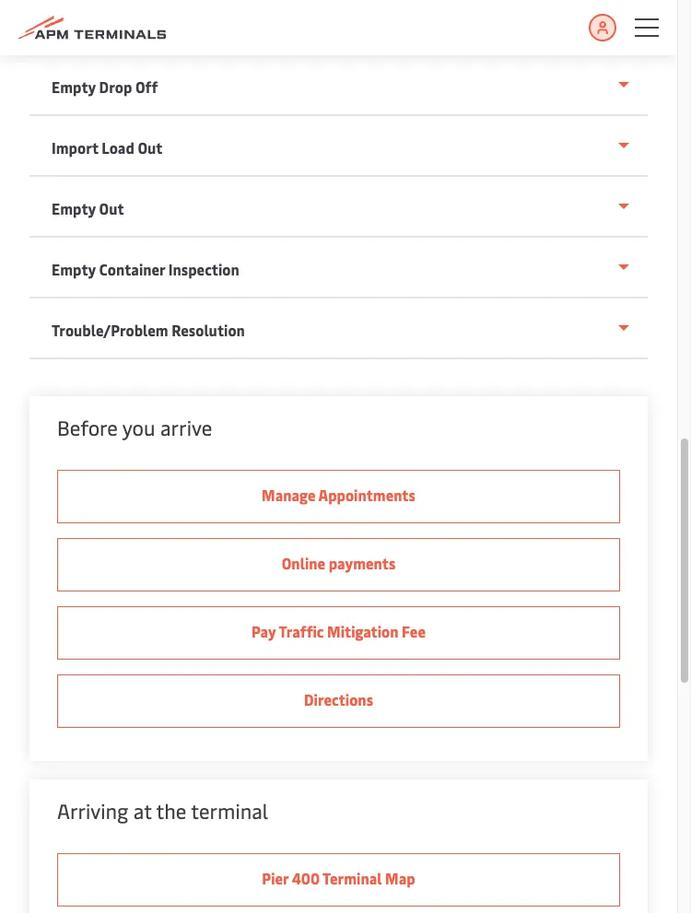 Task type: describe. For each thing, give the bounding box(es) containing it.
terminal
[[191, 798, 269, 825]]

container
[[99, 259, 165, 279]]

pay traffic mitigation fee link
[[57, 607, 621, 660]]

empty container inspection
[[52, 259, 240, 279]]

before
[[57, 414, 118, 442]]

inspection
[[169, 259, 240, 279]]

arriving
[[57, 798, 129, 825]]

empty out button
[[30, 177, 648, 238]]

off
[[135, 77, 158, 97]]

arrive
[[160, 414, 212, 442]]

empty for empty drop off
[[52, 77, 96, 97]]

0 horizontal spatial out
[[99, 198, 124, 219]]

manage appointments
[[262, 485, 416, 505]]

empty out
[[52, 198, 124, 219]]

fee
[[402, 621, 426, 642]]

directions link
[[57, 675, 621, 728]]

import load out button
[[30, 116, 648, 177]]

online payments
[[282, 553, 396, 574]]

empty container inspection button
[[30, 238, 648, 299]]

pay
[[252, 621, 276, 642]]

arriving at the terminal pier 400 terminal map
[[57, 798, 416, 889]]

empty for empty out
[[52, 198, 96, 219]]

payments
[[329, 553, 396, 574]]

manage
[[262, 485, 316, 505]]

load
[[102, 137, 134, 158]]

resolution
[[172, 320, 245, 340]]

trouble/problem resolution button
[[30, 299, 648, 360]]

manage appointments link
[[57, 470, 621, 524]]

mitigation
[[327, 621, 399, 642]]

appointments
[[319, 485, 416, 505]]

the
[[156, 798, 187, 825]]



Task type: vqa. For each thing, say whether or not it's contained in the screenshot.
the middle Empty
yes



Task type: locate. For each thing, give the bounding box(es) containing it.
empty
[[52, 77, 96, 97], [52, 198, 96, 219], [52, 259, 96, 279]]

pay traffic mitigation fee
[[252, 621, 426, 642]]

out down import load out
[[99, 198, 124, 219]]

1 empty from the top
[[52, 77, 96, 97]]

empty inside empty out dropdown button
[[52, 198, 96, 219]]

empty left container at the left top of page
[[52, 259, 96, 279]]

drop
[[99, 77, 132, 97]]

0 vertical spatial empty
[[52, 77, 96, 97]]

import
[[52, 137, 98, 158]]

400
[[292, 869, 320, 889]]

trouble/problem resolution
[[52, 320, 245, 340]]

empty left "drop"
[[52, 77, 96, 97]]

pier 400 terminal map link
[[57, 854, 621, 907]]

online
[[282, 553, 326, 574]]

import load out
[[52, 137, 163, 158]]

out
[[138, 137, 163, 158], [99, 198, 124, 219]]

trouble/problem
[[52, 320, 168, 340]]

directions
[[304, 690, 373, 710]]

map
[[386, 869, 416, 889]]

2 empty from the top
[[52, 198, 96, 219]]

empty drop off
[[52, 77, 158, 97]]

pier
[[262, 869, 289, 889]]

you
[[122, 414, 155, 442]]

empty drop off button
[[30, 55, 648, 116]]

1 vertical spatial out
[[99, 198, 124, 219]]

terminal
[[323, 869, 382, 889]]

empty for empty container inspection
[[52, 259, 96, 279]]

online payments link
[[57, 538, 621, 592]]

1 horizontal spatial out
[[138, 137, 163, 158]]

traffic
[[279, 621, 324, 642]]

2 vertical spatial empty
[[52, 259, 96, 279]]

before you arrive
[[57, 414, 212, 442]]

0 vertical spatial out
[[138, 137, 163, 158]]

empty inside 'empty drop off' dropdown button
[[52, 77, 96, 97]]

3 empty from the top
[[52, 259, 96, 279]]

1 vertical spatial empty
[[52, 198, 96, 219]]

empty down import
[[52, 198, 96, 219]]

at
[[133, 798, 152, 825]]

out right load
[[138, 137, 163, 158]]

empty inside empty container inspection dropdown button
[[52, 259, 96, 279]]



